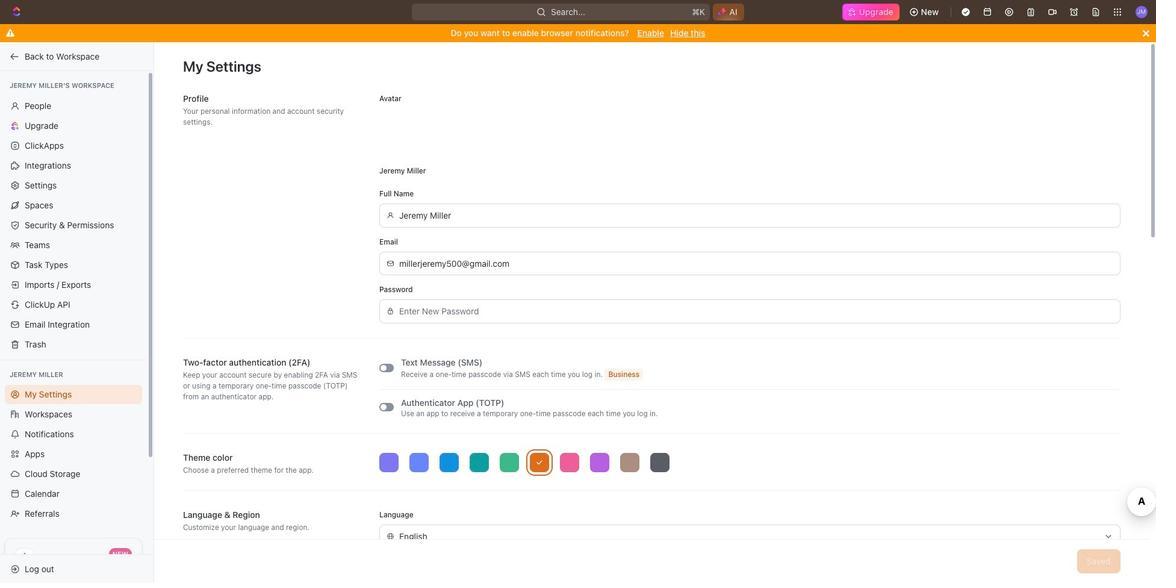 Task type: vqa. For each thing, say whether or not it's contained in the screenshot.
sidebar navigation
no



Task type: describe. For each thing, give the bounding box(es) containing it.
5 option from the left
[[500, 453, 519, 472]]

Enter Email text field
[[400, 252, 1114, 275]]

7 option from the left
[[560, 453, 580, 472]]

2 option from the left
[[410, 453, 429, 472]]

6 option from the left
[[530, 453, 550, 472]]

4 option from the left
[[470, 453, 489, 472]]



Task type: locate. For each thing, give the bounding box(es) containing it.
option
[[380, 453, 399, 472], [410, 453, 429, 472], [440, 453, 459, 472], [470, 453, 489, 472], [500, 453, 519, 472], [530, 453, 550, 472], [560, 453, 580, 472], [591, 453, 610, 472], [621, 453, 640, 472], [651, 453, 670, 472]]

1 option from the left
[[380, 453, 399, 472]]

available on business plans or higher element
[[605, 369, 644, 381]]

None text field
[[400, 525, 1100, 548]]

8 option from the left
[[591, 453, 610, 472]]

list box
[[380, 453, 1121, 472]]

Enter New Password text field
[[400, 300, 1114, 323]]

Enter Username text field
[[400, 204, 1114, 227]]

9 option from the left
[[621, 453, 640, 472]]

10 option from the left
[[651, 453, 670, 472]]

3 option from the left
[[440, 453, 459, 472]]



